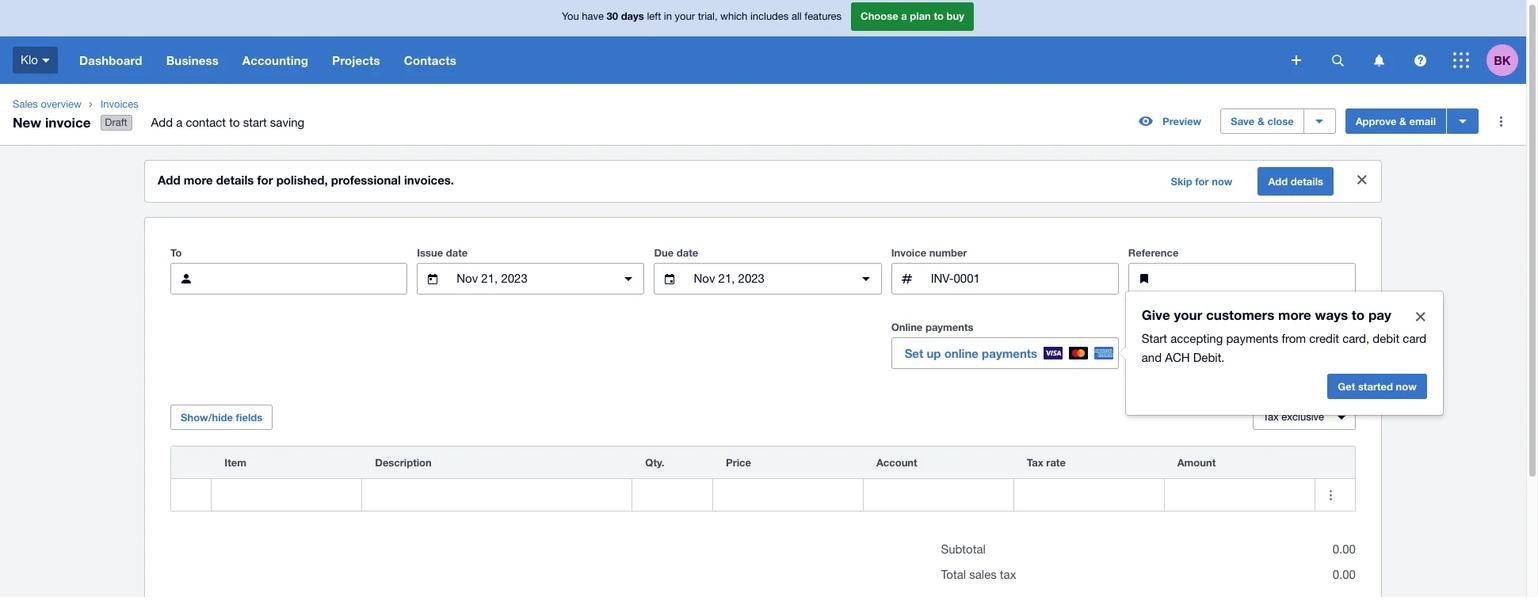 Task type: vqa. For each thing, say whether or not it's contained in the screenshot.
the saving
yes



Task type: describe. For each thing, give the bounding box(es) containing it.
navigation inside banner
[[67, 36, 1281, 84]]

approve & email
[[1356, 115, 1436, 128]]

contacts
[[404, 53, 457, 67]]

invoices.
[[404, 173, 454, 187]]

and
[[1142, 351, 1162, 365]]

get
[[1338, 381, 1356, 393]]

united
[[1167, 347, 1202, 360]]

tax rate
[[1027, 457, 1066, 469]]

tax
[[1000, 568, 1017, 582]]

account
[[877, 457, 918, 469]]

& for email
[[1400, 115, 1407, 128]]

your inside you have 30 days left in your trial, which includes all features
[[675, 11, 695, 22]]

tax for tax exclusive
[[1264, 412, 1279, 423]]

due date
[[654, 247, 699, 259]]

add more details for polished, professional invoices.
[[158, 173, 454, 187]]

0.00 for subtotal
[[1333, 543, 1356, 557]]

have
[[582, 11, 604, 22]]

2 horizontal spatial to
[[1352, 307, 1365, 324]]

0 horizontal spatial payments
[[926, 321, 974, 334]]

states
[[1205, 347, 1239, 360]]

which
[[721, 11, 748, 22]]

dashboard link
[[67, 36, 154, 84]]

more inside status
[[184, 173, 213, 187]]

Amount field
[[1165, 480, 1315, 511]]

draft
[[105, 117, 127, 129]]

total sales tax
[[941, 568, 1017, 582]]

save & close
[[1231, 115, 1294, 128]]

up
[[927, 347, 941, 361]]

accounting button
[[231, 36, 320, 84]]

business
[[166, 53, 219, 67]]

Description text field
[[362, 480, 632, 511]]

start
[[243, 116, 267, 129]]

klo button
[[0, 36, 67, 84]]

show/hide fields button
[[170, 405, 273, 431]]

dashboard
[[79, 53, 142, 67]]

Due date text field
[[692, 264, 844, 294]]

left
[[647, 11, 661, 22]]

pay
[[1369, 307, 1392, 324]]

now for add more details for polished, professional invoices.
[[1212, 175, 1233, 188]]

total
[[941, 568, 966, 582]]

add a contact to start saving
[[151, 116, 305, 129]]

1 horizontal spatial your
[[1174, 307, 1203, 324]]

give your customers more ways to pay
[[1142, 307, 1392, 324]]

more line item options image
[[1316, 480, 1347, 511]]

start accepting payments from credit card, debit card and ach debit.
[[1142, 332, 1427, 365]]

30
[[607, 10, 618, 22]]

business button
[[154, 36, 231, 84]]

save
[[1231, 115, 1255, 128]]

you
[[562, 11, 579, 22]]

currency united states dollar
[[1129, 321, 1273, 360]]

online
[[891, 321, 923, 334]]

sales overview link
[[6, 97, 88, 113]]

tout to set up payment services image
[[1405, 301, 1437, 333]]

invoice line item list element
[[170, 446, 1356, 512]]

all
[[792, 11, 802, 22]]

ways
[[1316, 307, 1348, 324]]

fields
[[236, 412, 263, 424]]

add details
[[1269, 175, 1324, 188]]

show/hide
[[181, 412, 233, 424]]

customers
[[1206, 307, 1275, 324]]

accepting
[[1171, 332, 1223, 346]]

show/hide fields
[[181, 412, 263, 424]]

polished,
[[276, 173, 328, 187]]

skip
[[1171, 175, 1193, 188]]

set up online payments
[[905, 347, 1038, 361]]

sales
[[970, 568, 997, 582]]

1 vertical spatial more
[[1279, 307, 1312, 324]]

a for contact
[[176, 116, 183, 129]]

buy
[[947, 10, 965, 22]]

tax exclusive button
[[1253, 405, 1356, 431]]

subtotal
[[941, 543, 986, 557]]

description
[[375, 457, 432, 469]]

contacts button
[[392, 36, 468, 84]]

sales overview
[[13, 98, 82, 110]]

features
[[805, 11, 842, 22]]

online
[[945, 347, 979, 361]]

bk button
[[1487, 36, 1527, 84]]

debit
[[1373, 332, 1400, 346]]

invoices
[[101, 98, 139, 110]]

choose
[[861, 10, 899, 22]]

tax for tax rate
[[1027, 457, 1044, 469]]

skip for now button
[[1162, 169, 1243, 194]]

get started now button
[[1328, 374, 1427, 400]]



Task type: locate. For each thing, give the bounding box(es) containing it.
2 horizontal spatial payments
[[1227, 332, 1279, 346]]

invoice
[[45, 114, 91, 130]]

trial,
[[698, 11, 718, 22]]

0 vertical spatial a
[[902, 10, 907, 22]]

online payments
[[891, 321, 974, 334]]

more down contact
[[184, 173, 213, 187]]

add for add more details for polished, professional invoices.
[[158, 173, 180, 187]]

exclusive
[[1282, 412, 1325, 423]]

1 date from the left
[[446, 247, 468, 259]]

add details button
[[1258, 167, 1334, 196]]

1 horizontal spatial a
[[902, 10, 907, 22]]

1 horizontal spatial details
[[1291, 175, 1324, 188]]

0 vertical spatial more
[[184, 173, 213, 187]]

2 more date options image from the left
[[850, 263, 882, 295]]

card
[[1403, 332, 1427, 346]]

accounting
[[242, 53, 308, 67]]

to inside banner
[[934, 10, 944, 22]]

& inside 'save & close' button
[[1258, 115, 1265, 128]]

add for add a contact to start saving
[[151, 116, 173, 129]]

0 horizontal spatial tax
[[1027, 457, 1044, 469]]

1 horizontal spatial more date options image
[[850, 263, 882, 295]]

payments
[[926, 321, 974, 334], [1227, 332, 1279, 346], [982, 347, 1038, 361]]

invoices link
[[94, 97, 317, 113]]

date for issue date
[[446, 247, 468, 259]]

ach
[[1165, 351, 1190, 365]]

banner
[[0, 0, 1527, 84]]

svg image
[[1454, 52, 1470, 68], [1415, 54, 1426, 66], [1292, 55, 1302, 65]]

Quantity field
[[633, 480, 713, 511]]

navigation containing dashboard
[[67, 36, 1281, 84]]

projects button
[[320, 36, 392, 84]]

1 & from the left
[[1258, 115, 1265, 128]]

amount
[[1178, 457, 1216, 469]]

2 horizontal spatial svg image
[[1454, 52, 1470, 68]]

now right started
[[1396, 381, 1417, 393]]

professional
[[331, 173, 401, 187]]

invoice number
[[891, 247, 967, 259]]

you have 30 days left in your trial, which includes all features
[[562, 10, 842, 22]]

add up to
[[158, 173, 180, 187]]

Invoice number text field
[[930, 264, 1118, 294]]

svg image up email
[[1415, 54, 1426, 66]]

now right skip
[[1212, 175, 1233, 188]]

a left plan at the right
[[902, 10, 907, 22]]

0 horizontal spatial for
[[257, 173, 273, 187]]

more up from
[[1279, 307, 1312, 324]]

card,
[[1343, 332, 1370, 346]]

started
[[1359, 381, 1393, 393]]

currency
[[1129, 321, 1174, 334]]

payments right online
[[982, 347, 1038, 361]]

1 vertical spatial to
[[229, 116, 240, 129]]

to left pay
[[1352, 307, 1365, 324]]

your right in
[[675, 11, 695, 22]]

2 date from the left
[[677, 247, 699, 259]]

from
[[1282, 332, 1306, 346]]

0 horizontal spatial svg image
[[1292, 55, 1302, 65]]

& inside approve & email button
[[1400, 115, 1407, 128]]

contact element
[[170, 263, 408, 295]]

now for start accepting payments from credit card, debit card and ach debit.
[[1396, 381, 1417, 393]]

for inside skip for now button
[[1196, 175, 1209, 188]]

1 more date options image from the left
[[613, 263, 645, 295]]

navigation
[[67, 36, 1281, 84]]

preview
[[1163, 115, 1202, 128]]

reference
[[1129, 247, 1179, 259]]

get started now
[[1338, 381, 1417, 393]]

0 horizontal spatial more
[[184, 173, 213, 187]]

invoice number element
[[891, 263, 1119, 295]]

overview
[[41, 98, 82, 110]]

give
[[1142, 307, 1171, 324]]

Issue date text field
[[455, 264, 607, 294]]

a inside banner
[[902, 10, 907, 22]]

tax exclusive
[[1264, 412, 1325, 423]]

details down add a contact to start saving
[[216, 173, 254, 187]]

add down close
[[1269, 175, 1288, 188]]

issue
[[417, 247, 443, 259]]

klo
[[21, 53, 38, 66]]

date for due date
[[677, 247, 699, 259]]

svg image up close
[[1292, 55, 1302, 65]]

details
[[216, 173, 254, 187], [1291, 175, 1324, 188]]

in
[[664, 11, 672, 22]]

projects
[[332, 53, 380, 67]]

&
[[1258, 115, 1265, 128], [1400, 115, 1407, 128]]

for right skip
[[1196, 175, 1209, 188]]

add for add details
[[1269, 175, 1288, 188]]

approve
[[1356, 115, 1397, 128]]

close
[[1268, 115, 1294, 128]]

0 vertical spatial 0.00
[[1333, 543, 1356, 557]]

a
[[902, 10, 907, 22], [176, 116, 183, 129]]

1 horizontal spatial svg image
[[1332, 54, 1344, 66]]

add more details for polished, professional invoices. status
[[145, 161, 1382, 202]]

Reference text field
[[1167, 264, 1355, 294]]

to left buy
[[934, 10, 944, 22]]

to left 'start'
[[229, 116, 240, 129]]

your up accepting
[[1174, 307, 1203, 324]]

due
[[654, 247, 674, 259]]

1 horizontal spatial now
[[1396, 381, 1417, 393]]

2 0.00 from the top
[[1333, 568, 1356, 582]]

0 horizontal spatial date
[[446, 247, 468, 259]]

& left email
[[1400, 115, 1407, 128]]

to
[[170, 247, 182, 259]]

save & close button
[[1221, 109, 1305, 134]]

united states dollar button
[[1129, 338, 1356, 369]]

1 vertical spatial 0.00
[[1333, 568, 1356, 582]]

2 horizontal spatial svg image
[[1374, 54, 1384, 66]]

tax left rate
[[1027, 457, 1044, 469]]

0 horizontal spatial &
[[1258, 115, 1265, 128]]

0 horizontal spatial svg image
[[42, 58, 50, 62]]

add left contact
[[151, 116, 173, 129]]

price
[[726, 457, 751, 469]]

a left contact
[[176, 116, 183, 129]]

tax inside the invoice line item list element
[[1027, 457, 1044, 469]]

svg image inside the klo popup button
[[42, 58, 50, 62]]

email
[[1410, 115, 1436, 128]]

0 vertical spatial tax
[[1264, 412, 1279, 423]]

more invoice options image
[[1486, 106, 1517, 137]]

preview button
[[1130, 109, 1211, 134]]

To text field
[[208, 264, 407, 294]]

1 horizontal spatial tax
[[1264, 412, 1279, 423]]

1 horizontal spatial date
[[677, 247, 699, 259]]

days
[[621, 10, 644, 22]]

date right 'due'
[[677, 247, 699, 259]]

saving
[[270, 116, 305, 129]]

includes
[[751, 11, 789, 22]]

item
[[225, 457, 247, 469]]

more line item options element
[[1316, 447, 1355, 479]]

credit
[[1310, 332, 1340, 346]]

sales
[[13, 98, 38, 110]]

0 vertical spatial to
[[934, 10, 944, 22]]

approve & email button
[[1346, 109, 1447, 134]]

svg image
[[1332, 54, 1344, 66], [1374, 54, 1384, 66], [42, 58, 50, 62]]

1 vertical spatial now
[[1396, 381, 1417, 393]]

payments inside popup button
[[982, 347, 1038, 361]]

1 vertical spatial tax
[[1027, 457, 1044, 469]]

0 vertical spatial your
[[675, 11, 695, 22]]

to for contact
[[229, 116, 240, 129]]

tax inside popup button
[[1264, 412, 1279, 423]]

2 vertical spatial to
[[1352, 307, 1365, 324]]

payments up dollar at right
[[1227, 332, 1279, 346]]

1 vertical spatial a
[[176, 116, 183, 129]]

0 horizontal spatial your
[[675, 11, 695, 22]]

& for close
[[1258, 115, 1265, 128]]

& right save
[[1258, 115, 1265, 128]]

2 & from the left
[[1400, 115, 1407, 128]]

start
[[1142, 332, 1168, 346]]

0 horizontal spatial now
[[1212, 175, 1233, 188]]

1 0.00 from the top
[[1333, 543, 1356, 557]]

tax
[[1264, 412, 1279, 423], [1027, 457, 1044, 469]]

0 vertical spatial now
[[1212, 175, 1233, 188]]

set
[[905, 347, 924, 361]]

details inside button
[[1291, 175, 1324, 188]]

rate
[[1047, 457, 1066, 469]]

add inside button
[[1269, 175, 1288, 188]]

invoice
[[891, 247, 927, 259]]

1 horizontal spatial for
[[1196, 175, 1209, 188]]

to for plan
[[934, 10, 944, 22]]

date right issue
[[446, 247, 468, 259]]

0 horizontal spatial more date options image
[[613, 263, 645, 295]]

1 vertical spatial your
[[1174, 307, 1203, 324]]

1 horizontal spatial more
[[1279, 307, 1312, 324]]

1 horizontal spatial payments
[[982, 347, 1038, 361]]

plan
[[910, 10, 931, 22]]

svg image left bk
[[1454, 52, 1470, 68]]

0 horizontal spatial details
[[216, 173, 254, 187]]

1 horizontal spatial to
[[934, 10, 944, 22]]

0.00
[[1333, 543, 1356, 557], [1333, 568, 1356, 582]]

for left polished,
[[257, 173, 273, 187]]

now inside add more details for polished, professional invoices. status
[[1212, 175, 1233, 188]]

more date options image for due date
[[850, 263, 882, 295]]

more date options image
[[613, 263, 645, 295], [850, 263, 882, 295]]

payments inside start accepting payments from credit card, debit card and ach debit.
[[1227, 332, 1279, 346]]

contact
[[186, 116, 226, 129]]

details left "close" icon at top right
[[1291, 175, 1324, 188]]

dollar
[[1242, 347, 1273, 360]]

0.00 for total sales tax
[[1333, 568, 1356, 582]]

number
[[930, 247, 967, 259]]

date
[[446, 247, 468, 259], [677, 247, 699, 259]]

0 horizontal spatial a
[[176, 116, 183, 129]]

payments up online
[[926, 321, 974, 334]]

qty.
[[645, 457, 665, 469]]

close image
[[1347, 164, 1378, 196]]

banner containing bk
[[0, 0, 1527, 84]]

a for plan
[[902, 10, 907, 22]]

tax left exclusive
[[1264, 412, 1279, 423]]

new
[[13, 114, 41, 130]]

more date options image for issue date
[[613, 263, 645, 295]]

choose a plan to buy
[[861, 10, 965, 22]]

debit.
[[1194, 351, 1225, 365]]

0 horizontal spatial to
[[229, 116, 240, 129]]

set up online payments button
[[891, 338, 1119, 369]]

1 horizontal spatial &
[[1400, 115, 1407, 128]]

1 horizontal spatial svg image
[[1415, 54, 1426, 66]]



